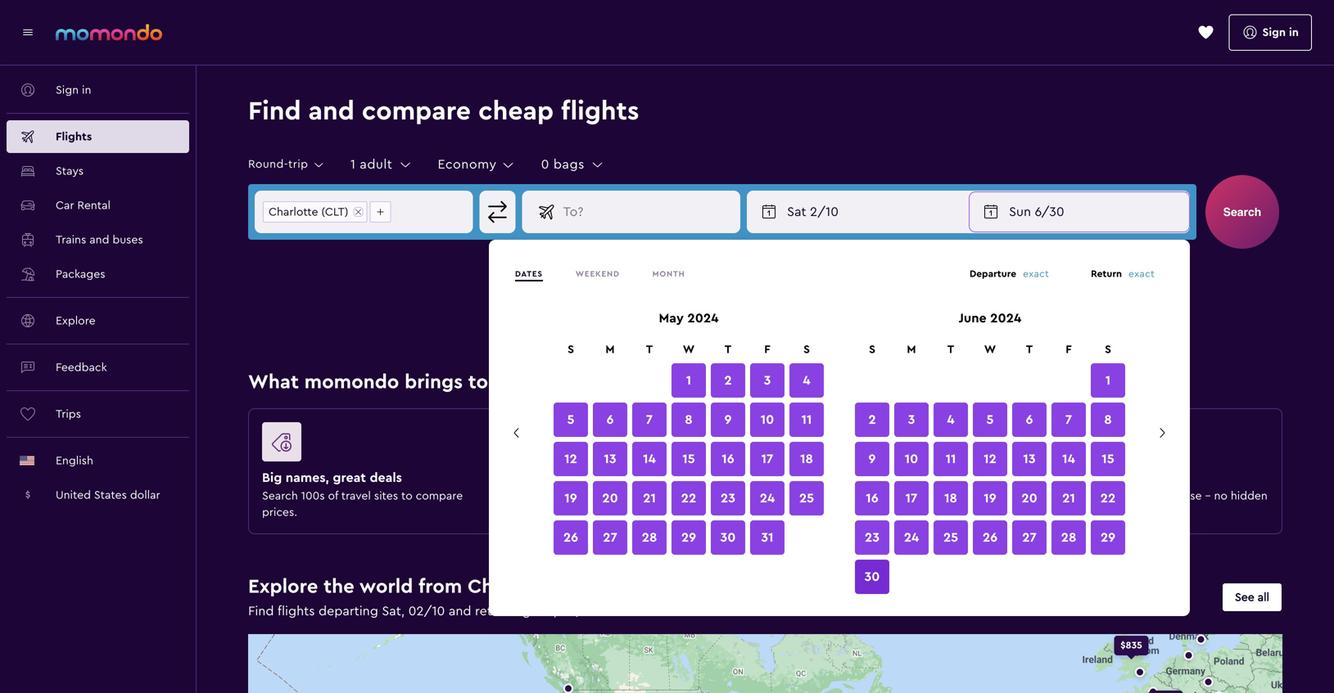 Task type: vqa. For each thing, say whether or not it's contained in the screenshot.
the bottom explore
yes



Task type: describe. For each thing, give the bounding box(es) containing it.
round-trip
[[248, 159, 308, 170]]

28 button for june 2024
[[1052, 521, 1086, 555]]

Flight origin input text field
[[398, 192, 472, 233]]

free
[[786, 491, 809, 502]]

15 button for may 2024
[[672, 442, 706, 477]]

2 sat, from the left
[[534, 605, 557, 618]]

explore link
[[7, 305, 189, 337]]

12 for june
[[984, 453, 997, 466]]

worry
[[621, 472, 658, 485]]

1 vertical spatial sign
[[56, 84, 79, 96]]

hidden
[[1231, 491, 1268, 502]]

11 for june 2024
[[946, 453, 956, 466]]

fi?
[[830, 491, 844, 502]]

3 for may 2024
[[764, 374, 771, 387]]

10 button for may 2024
[[750, 403, 785, 437]]

weekend
[[576, 270, 620, 278]]

12 for may
[[564, 453, 577, 466]]

what
[[248, 373, 299, 392]]

2024 for may 2024
[[688, 312, 719, 325]]

charges
[[1048, 507, 1090, 518]]

30 for may 2024
[[720, 532, 736, 545]]

departure
[[970, 269, 1017, 279]]

Dates radio
[[515, 270, 543, 278]]

Trip type Round-trip field
[[248, 158, 326, 172]]

25 for june 2024
[[943, 532, 958, 545]]

15 for june 2024
[[1102, 453, 1115, 466]]

prices
[[547, 491, 579, 502]]

return
[[1091, 269, 1122, 279]]

22 button for may 2024
[[672, 482, 706, 516]]

find and compare cheap flights
[[248, 98, 639, 124]]

Month radio
[[653, 270, 685, 278]]

10 for june 2024
[[905, 453, 918, 466]]

2 button for june 2024
[[855, 403, 890, 437]]

4 button for june 2024
[[934, 403, 968, 437]]

24 for june 2024
[[904, 532, 919, 545]]

14 button for june 2024
[[1052, 442, 1086, 477]]

0 bags button
[[541, 155, 605, 174]]

Return field
[[1129, 268, 1170, 281]]

2 for may 2024
[[724, 374, 732, 387]]

the inside explore the world from charlotte find flights departing sat, 02/10 and returning sat, 02/17
[[324, 577, 354, 597]]

1 for june 2024
[[1106, 374, 1111, 387]]

end date calendar input use left and right arrow keys to change day. use up and down arrow keys to change week. tab
[[496, 309, 1184, 597]]

sun 6/30
[[1009, 206, 1065, 219]]

20 button for june 2024
[[1012, 482, 1047, 516]]

2024 for june 2024
[[990, 312, 1022, 325]]

sat
[[787, 206, 807, 219]]

1 for may 2024
[[686, 374, 691, 387]]

all
[[1258, 592, 1270, 604]]

26 for june
[[983, 532, 998, 545]]

search for search
[[1223, 206, 1262, 219]]

names,
[[286, 472, 329, 485]]

charlotte inside "list item"
[[269, 206, 318, 218]]

1 adult
[[350, 158, 393, 171]]

flights inside explore the world from charlotte find flights departing sat, 02/10 and returning sat, 02/17
[[278, 605, 315, 618]]

world
[[359, 577, 413, 597]]

trains
[[56, 234, 86, 246]]

may
[[659, 312, 684, 325]]

1 horizontal spatial sign in
[[1263, 27, 1299, 38]]

27 for june 2024
[[1022, 532, 1037, 545]]

0 vertical spatial compare
[[362, 98, 471, 124]]

21 for may 2024
[[643, 492, 656, 505]]

may 2024
[[659, 312, 719, 325]]

2 t from the left
[[725, 344, 732, 355]]

16 for may 2024
[[722, 453, 734, 466]]

dollar
[[130, 490, 160, 501]]

1 horizontal spatial sign
[[1263, 27, 1286, 38]]

4 t from the left
[[1026, 344, 1033, 355]]

stays link
[[7, 155, 189, 188]]

economy
[[438, 158, 497, 171]]

27 button for may 2024
[[593, 521, 627, 555]]

feedback
[[56, 362, 107, 373]]

w for june
[[984, 344, 996, 355]]

searches.
[[551, 507, 600, 518]]

explore the world from charlotte find flights departing sat, 02/10 and returning sat, 02/17
[[248, 577, 596, 618]]

1 vertical spatial sign in
[[56, 84, 91, 96]]

14 for may 2024
[[643, 453, 656, 466]]

departing
[[319, 605, 378, 618]]

deals
[[370, 472, 402, 485]]

figure for free
[[1048, 423, 1262, 469]]

19 button for may
[[554, 482, 588, 516]]

2/10
[[810, 206, 839, 219]]

returning
[[475, 605, 531, 618]]

flights link
[[7, 120, 189, 153]]

2 for june 2024
[[868, 414, 876, 427]]

23 button for may 2024
[[711, 482, 745, 516]]

14 for june 2024
[[1062, 453, 1075, 466]]

21 for june 2024
[[1062, 492, 1075, 505]]

aren't
[[626, 491, 657, 502]]

18 button for may 2024
[[790, 442, 824, 477]]

23 button for june 2024
[[855, 521, 890, 555]]

8 button for may 2024
[[672, 403, 706, 437]]

you inside search without worry the prices you see aren't affected by your searches.
[[582, 491, 602, 502]]

0 vertical spatial free
[[1125, 472, 1149, 485]]

$835
[[1121, 641, 1143, 651]]

menu containing may 2024
[[496, 260, 1184, 597]]

to inside the trusted and free we're completely free to use – no hidden charges or fees.
[[1169, 491, 1181, 502]]

0 vertical spatial flights
[[561, 98, 639, 124]]

trusted
[[1048, 472, 1094, 485]]

19 for june
[[984, 492, 997, 505]]

$
[[25, 491, 30, 500]]

we're
[[1048, 491, 1080, 502]]

(clt)
[[321, 206, 348, 218]]

8 for may 2024
[[685, 414, 693, 427]]

sat 2/10
[[787, 206, 839, 219]]

9 for june 2024
[[869, 453, 876, 466]]

of
[[328, 491, 338, 502]]

29 button for june 2024
[[1091, 521, 1125, 555]]

Departure field
[[1023, 268, 1065, 280]]

june
[[959, 312, 987, 325]]

without
[[569, 472, 618, 485]]

compare inside big names, great deals search 100s of travel sites to compare prices.
[[416, 491, 463, 502]]

26 button for june
[[973, 521, 1007, 555]]

1 sat, from the left
[[382, 605, 405, 618]]

early
[[848, 491, 873, 502]]

12 button for may
[[554, 442, 588, 477]]

6/30
[[1035, 206, 1065, 219]]

1 vertical spatial free
[[1146, 491, 1166, 502]]

Weekend radio
[[576, 270, 620, 278]]

rental
[[77, 200, 110, 211]]

see
[[605, 491, 623, 502]]

sat 2/10 button
[[747, 192, 968, 233]]

charlotte (clt)
[[269, 206, 348, 218]]

2 s from the left
[[804, 344, 810, 355]]

7 button for may 2024
[[632, 403, 667, 437]]

23 for june 2024
[[865, 532, 880, 545]]

1 horizontal spatial the
[[494, 373, 525, 392]]

fees.
[[1107, 507, 1132, 518]]

united
[[56, 490, 91, 501]]

18 for june 2024
[[944, 492, 957, 505]]

dates
[[515, 270, 543, 278]]

31 button
[[750, 521, 785, 555]]

bags
[[554, 158, 585, 171]]

by
[[707, 491, 720, 502]]

for
[[821, 472, 839, 485]]

8 button for june 2024
[[1091, 403, 1125, 437]]

use
[[1184, 491, 1202, 502]]

f for may 2024
[[764, 344, 771, 355]]

13 for may 2024
[[604, 453, 616, 466]]

search button
[[1206, 175, 1279, 249]]

results.
[[870, 507, 907, 518]]

20 for june 2024
[[1022, 492, 1038, 505]]

car
[[56, 200, 74, 211]]

remove image
[[354, 208, 362, 216]]

4 button for may 2024
[[790, 364, 824, 398]]

24 button for may 2024
[[750, 482, 785, 516]]

27 button for june 2024
[[1012, 521, 1047, 555]]

trips link
[[7, 398, 189, 431]]

want
[[903, 472, 935, 485]]

30 button for may 2024
[[711, 521, 745, 555]]

charlotte (clt) list
[[256, 192, 398, 233]]

and for buses
[[89, 234, 109, 246]]

car rental link
[[7, 189, 189, 222]]

cheap
[[478, 98, 554, 124]]

trains and buses link
[[7, 224, 189, 256]]

w for may
[[683, 344, 695, 355]]

31
[[761, 532, 774, 545]]

filter for what you want free wi-fi? early arrival? instantly customize your results.
[[786, 472, 962, 518]]

1 horizontal spatial to
[[468, 373, 488, 392]]

from
[[419, 577, 462, 597]]

see all link
[[1222, 583, 1283, 613]]

to inside big names, great deals search 100s of travel sites to compare prices.
[[401, 491, 413, 502]]

1 vertical spatial sign in button
[[7, 74, 189, 106]]

sun
[[1009, 206, 1031, 219]]

arrival?
[[877, 491, 914, 502]]

21 button for may 2024
[[632, 482, 667, 516]]

100s
[[301, 491, 325, 502]]

big names, great deals search 100s of travel sites to compare prices.
[[262, 472, 463, 518]]

prices.
[[262, 507, 297, 518]]

momondo
[[304, 373, 399, 392]]

15 button for june 2024
[[1091, 442, 1125, 477]]

month
[[653, 270, 685, 278]]

filter
[[786, 472, 818, 485]]

flights
[[56, 131, 92, 143]]

1 horizontal spatial sign in button
[[1229, 14, 1312, 51]]

9 for may 2024
[[724, 414, 732, 427]]

24 button for june 2024
[[894, 521, 929, 555]]

17 button for may 2024
[[750, 442, 785, 477]]

see
[[1235, 592, 1255, 604]]

1 adult button
[[350, 155, 413, 174]]

0
[[541, 158, 550, 171]]

02/17
[[561, 605, 596, 618]]

travel
[[341, 491, 371, 502]]

11 for may 2024
[[802, 414, 812, 427]]

and for compare
[[308, 98, 355, 124]]

3 button for june 2024
[[894, 403, 929, 437]]



Task type: locate. For each thing, give the bounding box(es) containing it.
1 horizontal spatial 25
[[943, 532, 958, 545]]

sign in right open trips drawer image at the right of the page
[[1263, 27, 1299, 38]]

0 vertical spatial find
[[248, 98, 301, 124]]

0 horizontal spatial 24
[[760, 492, 775, 505]]

12 button for june
[[973, 442, 1007, 477]]

exact inside departure field
[[1023, 269, 1049, 279]]

1 horizontal spatial 11
[[946, 453, 956, 466]]

13 for june 2024
[[1023, 453, 1036, 466]]

0 horizontal spatial search
[[262, 491, 298, 502]]

2 your from the left
[[843, 507, 866, 518]]

1 inside 1 adult button
[[350, 158, 356, 171]]

21 button right see
[[632, 482, 667, 516]]

0 vertical spatial charlotte
[[269, 206, 318, 218]]

1 horizontal spatial 14 button
[[1052, 442, 1086, 477]]

2 26 from the left
[[983, 532, 998, 545]]

1 button for june 2024
[[1091, 364, 1125, 398]]

charlotte up returning
[[468, 577, 556, 597]]

free up "completely"
[[1125, 472, 1149, 485]]

2 button for may 2024
[[711, 364, 745, 398]]

figure
[[262, 423, 476, 469], [524, 423, 738, 469], [786, 423, 1000, 469], [1048, 423, 1262, 469]]

0 horizontal spatial 18
[[800, 453, 813, 466]]

0 vertical spatial 23 button
[[711, 482, 745, 516]]

2 1 button from the left
[[1091, 364, 1125, 398]]

11 up instantly
[[946, 453, 956, 466]]

2 12 from the left
[[984, 453, 997, 466]]

–
[[1205, 491, 1211, 502]]

0 vertical spatial 10 button
[[750, 403, 785, 437]]

30 button down results.
[[855, 560, 890, 595]]

20 button
[[593, 482, 627, 516], [1012, 482, 1047, 516]]

adult
[[360, 158, 393, 171]]

0 horizontal spatial 7 button
[[632, 403, 667, 437]]

5 button for june
[[973, 403, 1007, 437]]

16 button for june 2024
[[855, 482, 890, 516]]

28 down aren't
[[642, 532, 657, 545]]

24 button down results.
[[894, 521, 929, 555]]

22 left the by
[[681, 492, 696, 505]]

11 button
[[790, 403, 824, 437], [934, 442, 968, 477]]

find inside explore the world from charlotte find flights departing sat, 02/10 and returning sat, 02/17
[[248, 605, 274, 618]]

1 12 from the left
[[564, 453, 577, 466]]

2 12 button from the left
[[973, 442, 1007, 477]]

charlotte inside explore the world from charlotte find flights departing sat, 02/10 and returning sat, 02/17
[[468, 577, 556, 597]]

the left table. in the bottom left of the page
[[494, 373, 525, 392]]

1 20 button from the left
[[593, 482, 627, 516]]

19 for may
[[565, 492, 577, 505]]

2 2024 from the left
[[990, 312, 1022, 325]]

29 button
[[672, 521, 706, 555], [1091, 521, 1125, 555]]

22 for may 2024
[[681, 492, 696, 505]]

30 left 31 button
[[720, 532, 736, 545]]

19 button right the
[[554, 482, 588, 516]]

1 horizontal spatial 15
[[1102, 453, 1115, 466]]

search inside big names, great deals search 100s of travel sites to compare prices.
[[262, 491, 298, 502]]

and down from
[[449, 605, 471, 618]]

22 for june 2024
[[1101, 492, 1116, 505]]

1 6 button from the left
[[593, 403, 627, 437]]

sunday june 30th element
[[1009, 202, 1179, 222]]

the up departing on the left of page
[[324, 577, 354, 597]]

28 button down aren't
[[632, 521, 667, 555]]

car rental
[[56, 200, 110, 211]]

completely
[[1083, 491, 1142, 502]]

1 horizontal spatial 22
[[1101, 492, 1116, 505]]

what
[[842, 472, 874, 485]]

2 13 from the left
[[1023, 453, 1036, 466]]

1 vertical spatial 18 button
[[934, 482, 968, 516]]

2 21 button from the left
[[1052, 482, 1086, 516]]

1 22 from the left
[[681, 492, 696, 505]]

1 horizontal spatial 28 button
[[1052, 521, 1086, 555]]

1 5 button from the left
[[554, 403, 588, 437]]

28 for june 2024
[[1061, 532, 1077, 545]]

0 horizontal spatial f
[[764, 344, 771, 355]]

1 horizontal spatial 19 button
[[973, 482, 1007, 516]]

1 29 from the left
[[681, 532, 696, 545]]

1 8 from the left
[[685, 414, 693, 427]]

sign up flights
[[56, 84, 79, 96]]

your inside search without worry the prices you see aren't affected by your searches.
[[524, 507, 548, 518]]

4 for june 2024
[[947, 414, 955, 427]]

14 button up aren't
[[632, 442, 667, 477]]

flights
[[561, 98, 639, 124], [278, 605, 315, 618]]

15 for may 2024
[[683, 453, 695, 466]]

find
[[248, 98, 301, 124], [248, 605, 274, 618]]

18
[[800, 453, 813, 466], [944, 492, 957, 505]]

1 13 button from the left
[[593, 442, 627, 477]]

26 for may
[[563, 532, 578, 545]]

25 down instantly
[[943, 532, 958, 545]]

10 button
[[750, 403, 785, 437], [894, 442, 929, 477]]

free
[[1125, 472, 1149, 485], [1146, 491, 1166, 502]]

to left use
[[1169, 491, 1181, 502]]

exact
[[1023, 269, 1049, 279], [1129, 269, 1155, 279]]

8 button up affected
[[672, 403, 706, 437]]

charlotte (clt) list item
[[263, 201, 367, 223]]

14
[[643, 453, 656, 466], [1062, 453, 1075, 466]]

2 20 from the left
[[1022, 492, 1038, 505]]

15 button up affected
[[672, 442, 706, 477]]

m for may 2024
[[606, 344, 615, 355]]

states
[[94, 490, 127, 501]]

17 for may 2024
[[761, 453, 774, 466]]

18 for may 2024
[[800, 453, 813, 466]]

2 22 from the left
[[1101, 492, 1116, 505]]

21 button
[[632, 482, 667, 516], [1052, 482, 1086, 516]]

trips
[[56, 409, 81, 420]]

explore for explore
[[56, 315, 96, 327]]

1 horizontal spatial 12 button
[[973, 442, 1007, 477]]

1 w from the left
[[683, 344, 695, 355]]

1 vertical spatial 4 button
[[934, 403, 968, 437]]

16 button for may 2024
[[711, 442, 745, 477]]

your down early
[[843, 507, 866, 518]]

18 button for june 2024
[[934, 482, 968, 516]]

29 button for may 2024
[[672, 521, 706, 555]]

1 vertical spatial 10 button
[[894, 442, 929, 477]]

1 t from the left
[[646, 344, 653, 355]]

14 button for may 2024
[[632, 442, 667, 477]]

19 up searches.
[[565, 492, 577, 505]]

23 down results.
[[865, 532, 880, 545]]

0 horizontal spatial you
[[582, 491, 602, 502]]

12 button right want
[[973, 442, 1007, 477]]

21 down the worry
[[643, 492, 656, 505]]

0 horizontal spatial 18 button
[[790, 442, 824, 477]]

figure for great
[[262, 423, 476, 469]]

or
[[1093, 507, 1104, 518]]

0 vertical spatial 30
[[720, 532, 736, 545]]

2024 right "june"
[[990, 312, 1022, 325]]

8 up "completely"
[[1104, 414, 1112, 427]]

17 button
[[750, 442, 785, 477], [894, 482, 929, 516]]

13 button for may 2024
[[593, 442, 627, 477]]

1 horizontal spatial 3 button
[[894, 403, 929, 437]]

explore down packages
[[56, 315, 96, 327]]

united states dollar
[[56, 490, 160, 501]]

0 horizontal spatial sign
[[56, 84, 79, 96]]

1 vertical spatial 16 button
[[855, 482, 890, 516]]

27 for may 2024
[[603, 532, 617, 545]]

0 vertical spatial 9 button
[[711, 403, 745, 437]]

table.
[[530, 373, 583, 392]]

open trips drawer image
[[1198, 24, 1214, 41]]

1 horizontal spatial 5 button
[[973, 403, 1007, 437]]

2 horizontal spatial search
[[1223, 206, 1262, 219]]

1 s from the left
[[568, 344, 574, 355]]

15 up affected
[[683, 453, 695, 466]]

1 27 from the left
[[603, 532, 617, 545]]

28 for may 2024
[[642, 532, 657, 545]]

17 for june 2024
[[906, 492, 918, 505]]

navigation menu image
[[20, 24, 36, 41]]

2 29 button from the left
[[1091, 521, 1125, 555]]

2 14 button from the left
[[1052, 442, 1086, 477]]

explore for explore the world from charlotte find flights departing sat, 02/10 and returning sat, 02/17
[[248, 577, 318, 597]]

0 vertical spatial 30 button
[[711, 521, 745, 555]]

2 button down may 2024
[[711, 364, 745, 398]]

0 vertical spatial 2 button
[[711, 364, 745, 398]]

1 button for may 2024
[[672, 364, 706, 398]]

2 7 button from the left
[[1052, 403, 1086, 437]]

11 button up instantly
[[934, 442, 968, 477]]

0 vertical spatial 24
[[760, 492, 775, 505]]

trip
[[288, 159, 308, 170]]

0 horizontal spatial 29 button
[[672, 521, 706, 555]]

instantly
[[917, 491, 962, 502]]

3 t from the left
[[948, 344, 954, 355]]

1 vertical spatial 23
[[865, 532, 880, 545]]

3 button
[[750, 364, 785, 398], [894, 403, 929, 437]]

9 button up early
[[855, 442, 890, 477]]

2 f from the left
[[1066, 344, 1072, 355]]

1 13 from the left
[[604, 453, 616, 466]]

1 horizontal spatial 4 button
[[934, 403, 968, 437]]

1 find from the top
[[248, 98, 301, 124]]

3 figure from the left
[[786, 423, 1000, 469]]

22 button left the by
[[672, 482, 706, 516]]

29 button down affected
[[672, 521, 706, 555]]

2 5 from the left
[[987, 414, 994, 427]]

10 for may 2024
[[761, 414, 774, 427]]

8 for june 2024
[[1104, 414, 1112, 427]]

1 15 from the left
[[683, 453, 695, 466]]

1 14 button from the left
[[632, 442, 667, 477]]

4 figure from the left
[[1048, 423, 1262, 469]]

sun 6/30 button
[[969, 192, 1190, 233]]

figure up deals
[[262, 423, 476, 469]]

22 up or
[[1101, 492, 1116, 505]]

trains and buses
[[56, 234, 143, 246]]

2 21 from the left
[[1062, 492, 1075, 505]]

1 horizontal spatial 10
[[905, 453, 918, 466]]

28 button for may 2024
[[632, 521, 667, 555]]

19 button
[[554, 482, 588, 516], [973, 482, 1007, 516]]

25 up customize
[[799, 492, 814, 505]]

23 for may 2024
[[721, 492, 736, 505]]

1 21 from the left
[[643, 492, 656, 505]]

23 button right affected
[[711, 482, 745, 516]]

0 vertical spatial sign in
[[1263, 27, 1299, 38]]

3 button for may 2024
[[750, 364, 785, 398]]

0 horizontal spatial 12 button
[[554, 442, 588, 477]]

30 for june 2024
[[865, 571, 880, 584]]

search inside button
[[1223, 206, 1262, 219]]

you down without
[[582, 491, 602, 502]]

explore down prices. in the left bottom of the page
[[248, 577, 318, 597]]

0 horizontal spatial 20
[[602, 492, 618, 505]]

1 22 button from the left
[[672, 482, 706, 516]]

0 horizontal spatial 4
[[803, 374, 811, 387]]

9 button up the by
[[711, 403, 745, 437]]

0 horizontal spatial 6
[[607, 414, 614, 427]]

1 27 button from the left
[[593, 521, 627, 555]]

0 vertical spatial 2
[[724, 374, 732, 387]]

13 button for june 2024
[[1012, 442, 1047, 477]]

and up "completely"
[[1098, 472, 1121, 485]]

0 horizontal spatial 22 button
[[672, 482, 706, 516]]

1 horizontal spatial 18
[[944, 492, 957, 505]]

13
[[604, 453, 616, 466], [1023, 453, 1036, 466]]

1 vertical spatial 3 button
[[894, 403, 929, 437]]

0 horizontal spatial in
[[82, 84, 91, 96]]

1 horizontal spatial 18 button
[[934, 482, 968, 516]]

12 button up prices
[[554, 442, 588, 477]]

flights up 0 bags button
[[561, 98, 639, 124]]

28 down charges
[[1061, 532, 1077, 545]]

list item inside charlotte (clt) list
[[370, 201, 391, 223]]

sat,
[[382, 605, 405, 618], [534, 605, 557, 618]]

30 button
[[711, 521, 745, 555], [855, 560, 890, 595]]

1 m from the left
[[606, 344, 615, 355]]

0 horizontal spatial 6 button
[[593, 403, 627, 437]]

exact for return
[[1129, 269, 1155, 279]]

2 19 button from the left
[[973, 482, 1007, 516]]

Flight destination input text field
[[557, 192, 740, 233]]

0 vertical spatial 11
[[802, 414, 812, 427]]

and inside explore the world from charlotte find flights departing sat, 02/10 and returning sat, 02/17
[[449, 605, 471, 618]]

exact inside field
[[1129, 269, 1155, 279]]

1 6 from the left
[[607, 414, 614, 427]]

0 horizontal spatial 22
[[681, 492, 696, 505]]

1
[[350, 158, 356, 171], [686, 374, 691, 387], [1106, 374, 1111, 387]]

4 for may 2024
[[803, 374, 811, 387]]

1 horizontal spatial 2 button
[[855, 403, 890, 437]]

19
[[565, 492, 577, 505], [984, 492, 997, 505]]

round-
[[248, 159, 288, 170]]

19 button for june
[[973, 482, 1007, 516]]

1 your from the left
[[524, 507, 548, 518]]

1 26 from the left
[[563, 532, 578, 545]]

0 horizontal spatial 28
[[642, 532, 657, 545]]

7 button for june 2024
[[1052, 403, 1086, 437]]

2 15 from the left
[[1102, 453, 1115, 466]]

map region
[[94, 534, 1334, 694]]

1 28 from the left
[[642, 532, 657, 545]]

1 28 button from the left
[[632, 521, 667, 555]]

30 down results.
[[865, 571, 880, 584]]

exact right "departure"
[[1023, 269, 1049, 279]]

figure up want
[[786, 423, 1000, 469]]

29 down or
[[1101, 532, 1116, 545]]

25 button for may 2024
[[790, 482, 824, 516]]

1 vertical spatial 17 button
[[894, 482, 929, 516]]

3 for june 2024
[[908, 414, 915, 427]]

24 down results.
[[904, 532, 919, 545]]

you inside filter for what you want free wi-fi? early arrival? instantly customize your results.
[[877, 472, 900, 485]]

23 right the by
[[721, 492, 736, 505]]

2 19 from the left
[[984, 492, 997, 505]]

19 button right instantly
[[973, 482, 1007, 516]]

7 button up the worry
[[632, 403, 667, 437]]

1 vertical spatial 30 button
[[855, 560, 890, 595]]

12
[[564, 453, 577, 466], [984, 453, 997, 466]]

2 27 button from the left
[[1012, 521, 1047, 555]]

and up 1 adult
[[308, 98, 355, 124]]

0 horizontal spatial 2 button
[[711, 364, 745, 398]]

11
[[802, 414, 812, 427], [946, 453, 956, 466]]

7 up trusted
[[1065, 414, 1072, 427]]

2 22 button from the left
[[1091, 482, 1125, 516]]

24 button
[[750, 482, 785, 516], [894, 521, 929, 555]]

0 horizontal spatial 19 button
[[554, 482, 588, 516]]

2 6 button from the left
[[1012, 403, 1047, 437]]

charlotte
[[269, 206, 318, 218], [468, 577, 556, 597]]

search
[[1223, 206, 1262, 219], [524, 472, 566, 485], [262, 491, 298, 502]]

1 vertical spatial flights
[[278, 605, 315, 618]]

1 vertical spatial 9
[[869, 453, 876, 466]]

0 vertical spatial 18
[[800, 453, 813, 466]]

29 for june 2024
[[1101, 532, 1116, 545]]

23 button down results.
[[855, 521, 890, 555]]

7 button up trusted
[[1052, 403, 1086, 437]]

stays
[[56, 165, 84, 177]]

sat, down "world"
[[382, 605, 405, 618]]

4 button
[[790, 364, 824, 398], [934, 403, 968, 437]]

1 f from the left
[[764, 344, 771, 355]]

21 up charges
[[1062, 492, 1075, 505]]

and right trains
[[89, 234, 109, 246]]

22 button
[[672, 482, 706, 516], [1091, 482, 1125, 516]]

sign in up flights
[[56, 84, 91, 96]]

21
[[643, 492, 656, 505], [1062, 492, 1075, 505]]

sat, left the 02/17
[[534, 605, 557, 618]]

8 button up trusted
[[1091, 403, 1125, 437]]

4
[[803, 374, 811, 387], [947, 414, 955, 427]]

1 12 button from the left
[[554, 442, 588, 477]]

29 down affected
[[681, 532, 696, 545]]

0 horizontal spatial 16 button
[[711, 442, 745, 477]]

1 horizontal spatial 14
[[1062, 453, 1075, 466]]

0 horizontal spatial 27
[[603, 532, 617, 545]]

0 vertical spatial the
[[494, 373, 525, 392]]

11 button up filter
[[790, 403, 824, 437]]

25 button
[[790, 482, 824, 516], [934, 521, 968, 555]]

20 for may 2024
[[602, 492, 618, 505]]

2 14 from the left
[[1062, 453, 1075, 466]]

0 vertical spatial 16
[[722, 453, 734, 466]]

0 horizontal spatial 23
[[721, 492, 736, 505]]

2 figure from the left
[[524, 423, 738, 469]]

24 button left free
[[750, 482, 785, 516]]

2 w from the left
[[984, 344, 996, 355]]

18 button
[[790, 442, 824, 477], [934, 482, 968, 516]]

1 5 from the left
[[567, 414, 575, 427]]

21 button left or
[[1052, 482, 1086, 516]]

16 button
[[711, 442, 745, 477], [855, 482, 890, 516]]

1 7 button from the left
[[632, 403, 667, 437]]

1 horizontal spatial 4
[[947, 414, 955, 427]]

menu
[[496, 260, 1184, 597]]

1 horizontal spatial 23 button
[[855, 521, 890, 555]]

1 8 button from the left
[[672, 403, 706, 437]]

25 for may 2024
[[799, 492, 814, 505]]

13 button up see
[[593, 442, 627, 477]]

figure up the trusted and free we're completely free to use – no hidden charges or fees.
[[1048, 423, 1262, 469]]

1 horizontal spatial search
[[524, 472, 566, 485]]

11 button for june 2024
[[934, 442, 968, 477]]

explore inside explore the world from charlotte find flights departing sat, 02/10 and returning sat, 02/17
[[248, 577, 318, 597]]

1 horizontal spatial 20
[[1022, 492, 1038, 505]]

3 s from the left
[[869, 344, 876, 355]]

1 horizontal spatial 8
[[1104, 414, 1112, 427]]

2 7 from the left
[[1065, 414, 1072, 427]]

0 horizontal spatial 10 button
[[750, 403, 785, 437]]

m for june 2024
[[907, 344, 916, 355]]

29 button down or
[[1091, 521, 1125, 555]]

sign in button up flights link
[[7, 74, 189, 106]]

1 26 button from the left
[[554, 521, 588, 555]]

compare up 1 adult button
[[362, 98, 471, 124]]

1 horizontal spatial 6
[[1026, 414, 1033, 427]]

30 button left 31 button
[[711, 521, 745, 555]]

4 s from the left
[[1105, 344, 1111, 355]]

2 horizontal spatial to
[[1169, 491, 1181, 502]]

8 button
[[672, 403, 706, 437], [1091, 403, 1125, 437]]

1 20 from the left
[[602, 492, 618, 505]]

7 up the worry
[[646, 414, 653, 427]]

0 horizontal spatial 13 button
[[593, 442, 627, 477]]

10 button for june 2024
[[894, 442, 929, 477]]

2 20 button from the left
[[1012, 482, 1047, 516]]

1 vertical spatial search
[[524, 472, 566, 485]]

2 8 button from the left
[[1091, 403, 1125, 437]]

2 6 from the left
[[1026, 414, 1033, 427]]

2 28 from the left
[[1061, 532, 1077, 545]]

Cabin type Economy field
[[438, 157, 517, 173]]

your inside filter for what you want free wi-fi? early arrival? instantly customize your results.
[[843, 507, 866, 518]]

1 horizontal spatial 13 button
[[1012, 442, 1047, 477]]

7 button
[[632, 403, 667, 437], [1052, 403, 1086, 437]]

14 up the worry
[[643, 453, 656, 466]]

6
[[607, 414, 614, 427], [1026, 414, 1033, 427]]

1 vertical spatial charlotte
[[468, 577, 556, 597]]

no
[[1214, 491, 1228, 502]]

28 button
[[632, 521, 667, 555], [1052, 521, 1086, 555]]

0 horizontal spatial the
[[324, 577, 354, 597]]

0 horizontal spatial 23 button
[[711, 482, 745, 516]]

2 8 from the left
[[1104, 414, 1112, 427]]

1 21 button from the left
[[632, 482, 667, 516]]

to right brings
[[468, 373, 488, 392]]

16 for june 2024
[[866, 492, 879, 505]]

18 right arrival?
[[944, 492, 957, 505]]

0 horizontal spatial 1 button
[[672, 364, 706, 398]]

1 horizontal spatial 21 button
[[1052, 482, 1086, 516]]

flights left departing on the left of page
[[278, 605, 315, 618]]

20 button for may 2024
[[593, 482, 627, 516]]

13 button left trusted
[[1012, 442, 1047, 477]]

you up arrival?
[[877, 472, 900, 485]]

7
[[646, 414, 653, 427], [1065, 414, 1072, 427]]

28 button down charges
[[1052, 521, 1086, 555]]

1 vertical spatial 25
[[943, 532, 958, 545]]

your
[[524, 507, 548, 518], [843, 507, 866, 518]]

1 14 from the left
[[643, 453, 656, 466]]

united states (english) image
[[20, 456, 34, 466]]

f
[[764, 344, 771, 355], [1066, 344, 1072, 355]]

20 down without
[[602, 492, 618, 505]]

6 for june 2024
[[1026, 414, 1033, 427]]

26 button
[[554, 521, 588, 555], [973, 521, 1007, 555]]

9 button for may 2024
[[711, 403, 745, 437]]

15 button up "completely"
[[1091, 442, 1125, 477]]

2 exact from the left
[[1129, 269, 1155, 279]]

2 5 button from the left
[[973, 403, 1007, 437]]

feedback button
[[7, 351, 189, 384]]

0 vertical spatial 25
[[799, 492, 814, 505]]

1 exact from the left
[[1023, 269, 1049, 279]]

6 button for june 2024
[[1012, 403, 1047, 437]]

june 2024
[[959, 312, 1022, 325]]

english
[[56, 455, 93, 467]]

18 button right arrival?
[[934, 482, 968, 516]]

2 27 from the left
[[1022, 532, 1037, 545]]

1 vertical spatial 18
[[944, 492, 957, 505]]

f for june 2024
[[1066, 344, 1072, 355]]

2 find from the top
[[248, 605, 274, 618]]

9
[[724, 414, 732, 427], [869, 453, 876, 466]]

0 horizontal spatial 3 button
[[750, 364, 785, 398]]

29 for may 2024
[[681, 532, 696, 545]]

0 horizontal spatial 27 button
[[593, 521, 627, 555]]

2 28 button from the left
[[1052, 521, 1086, 555]]

25 button left fi?
[[790, 482, 824, 516]]

30 button for june 2024
[[855, 560, 890, 595]]

1 horizontal spatial in
[[1289, 27, 1299, 38]]

2 26 button from the left
[[973, 521, 1007, 555]]

1 vertical spatial 2
[[868, 414, 876, 427]]

2 m from the left
[[907, 344, 916, 355]]

2 13 button from the left
[[1012, 442, 1047, 477]]

2 15 button from the left
[[1091, 442, 1125, 477]]

25 button for june 2024
[[934, 521, 968, 555]]

19 right instantly
[[984, 492, 997, 505]]

what momondo brings to the table.
[[248, 373, 583, 392]]

8 up affected
[[685, 414, 693, 427]]

17 button for june 2024
[[894, 482, 929, 516]]

figure for worry
[[524, 423, 738, 469]]

26 button for may
[[554, 521, 588, 555]]

saturday february 10th element
[[787, 202, 958, 222]]

1 15 button from the left
[[672, 442, 706, 477]]

1 1 button from the left
[[672, 364, 706, 398]]

buses
[[112, 234, 143, 246]]

6 for may 2024
[[607, 414, 614, 427]]

search inside search without worry the prices you see aren't affected by your searches.
[[524, 472, 566, 485]]

15
[[683, 453, 695, 466], [1102, 453, 1115, 466]]

exact for departure
[[1023, 269, 1049, 279]]

swap departure airport and destination airport image
[[482, 197, 513, 228]]

charlotte left (clt) on the left top
[[269, 206, 318, 218]]

13 button
[[593, 442, 627, 477], [1012, 442, 1047, 477]]

24 left free
[[760, 492, 775, 505]]

0 horizontal spatial 9
[[724, 414, 732, 427]]

1 horizontal spatial 19
[[984, 492, 997, 505]]

and for free
[[1098, 472, 1121, 485]]

figure up the worry
[[524, 423, 738, 469]]

0 horizontal spatial 5
[[567, 414, 575, 427]]

1 vertical spatial the
[[324, 577, 354, 597]]

14 button up we're
[[1052, 442, 1086, 477]]

0 horizontal spatial 14 button
[[632, 442, 667, 477]]

2 29 from the left
[[1101, 532, 1116, 545]]

1 19 button from the left
[[554, 482, 588, 516]]

the
[[524, 491, 544, 502]]

2024 right may
[[688, 312, 719, 325]]

22 button for june 2024
[[1091, 482, 1125, 516]]

exact right return
[[1129, 269, 1155, 279]]

t
[[646, 344, 653, 355], [725, 344, 732, 355], [948, 344, 954, 355], [1026, 344, 1033, 355]]

0 horizontal spatial 2024
[[688, 312, 719, 325]]

1 19 from the left
[[565, 492, 577, 505]]

customize
[[786, 507, 840, 518]]

18 button up free
[[790, 442, 824, 477]]

sign in button right open trips drawer image at the right of the page
[[1229, 14, 1312, 51]]

1 2024 from the left
[[688, 312, 719, 325]]

1 29 button from the left
[[672, 521, 706, 555]]

compare right sites
[[416, 491, 463, 502]]

your down the
[[524, 507, 548, 518]]

free left use
[[1146, 491, 1166, 502]]

and inside the trusted and free we're completely free to use – no hidden charges or fees.
[[1098, 472, 1121, 485]]

1 horizontal spatial 8 button
[[1091, 403, 1125, 437]]

1 7 from the left
[[646, 414, 653, 427]]

list item
[[370, 201, 391, 223]]

and inside trains and buses link
[[89, 234, 109, 246]]

1 figure from the left
[[262, 423, 476, 469]]

0 vertical spatial 16 button
[[711, 442, 745, 477]]

sign right open trips drawer image at the right of the page
[[1263, 27, 1286, 38]]



